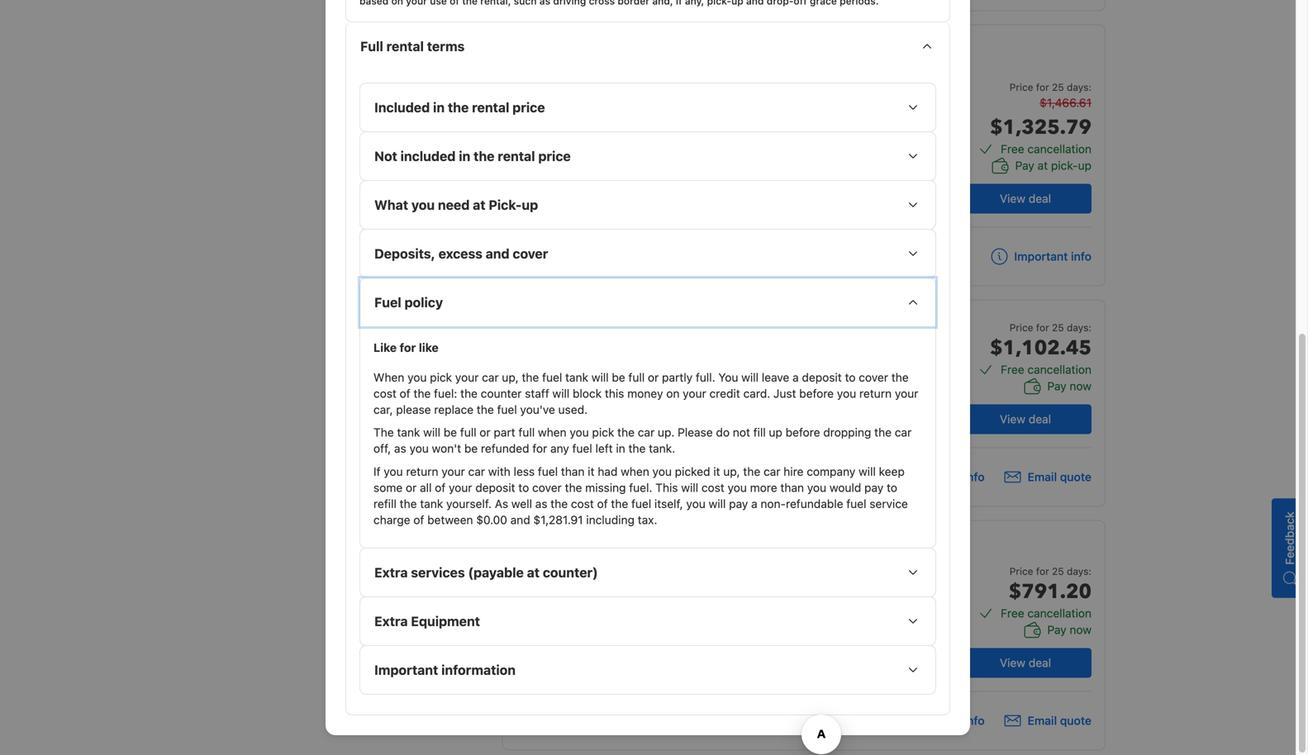 Task type: describe. For each thing, give the bounding box(es) containing it.
included in the rental price
[[374, 99, 545, 115]]

up, inside when you pick your car up, the fuel tank will be full or partly full. you will leave a deposit to cover the cost of the fuel: the counter staff will block this money on your credit card. just before you return your car, please replace the fuel you've used.
[[502, 371, 519, 384]]

airport for metropolitan oakland international airport
[[854, 646, 893, 660]]

1 vertical spatial rental
[[472, 99, 510, 115]]

like
[[419, 341, 439, 354]]

not included in the rental price
[[374, 148, 571, 164]]

car up more
[[764, 465, 781, 478]]

cover inside when you pick your car up, the fuel tank will be full or partly full. you will leave a deposit to cover the cost of the fuel: the counter staff will block this money on your credit card. just before you return your car, please replace the fuel you've used.
[[859, 371, 889, 384]]

block
[[573, 387, 602, 400]]

any
[[551, 442, 569, 456]]

1 it from the left
[[588, 465, 595, 478]]

25 for $1,102.45
[[1052, 322, 1065, 334]]

as inside if you return your car with less fuel than it had when you picked it up, the car hire company will keep some or all of your deposit to cover the missing fuel. this will cost you more than you would pay to refill the tank yourself. as well as the cost of the fuel itself, you will pay a non-refundable fuel service charge of between $0.00 and $1,281.91 including tax.
[[535, 497, 548, 511]]

card.
[[744, 387, 771, 400]]

2 vertical spatial rental
[[498, 148, 535, 164]]

like for like
[[374, 341, 439, 354]]

if
[[374, 465, 381, 478]]

2 1 from the top
[[827, 595, 832, 609]]

just
[[774, 387, 796, 400]]

pick-
[[489, 197, 522, 213]]

$1,466.61
[[1040, 96, 1092, 110]]

rav4
[[732, 320, 757, 331]]

service
[[870, 497, 908, 511]]

to inside when you pick your car up, the fuel tank will be full or partly full. you will leave a deposit to cover the cost of the fuel: the counter staff will block this money on your credit card. just before you return your car, please replace the fuel you've used.
[[845, 371, 856, 384]]

pay at pick-up
[[1016, 159, 1092, 172]]

you left won't
[[410, 442, 429, 456]]

bags for $1,102.45
[[725, 374, 751, 388]]

1 2 from the top
[[681, 131, 688, 144]]

deal for $791.20
[[1029, 656, 1052, 670]]

0 horizontal spatial than
[[561, 465, 585, 478]]

3
[[681, 374, 689, 388]]

a inside when you pick your car up, the fuel tank will be full or partly full. you will leave a deposit to cover the cost of the fuel: the counter staff will block this money on your credit card. just before you return your car, please replace the fuel you've used.
[[793, 371, 799, 384]]

important info button for $1,102.45
[[885, 469, 985, 486]]

1 vertical spatial pay
[[729, 497, 748, 511]]

excess
[[439, 246, 483, 261]]

important information button
[[360, 647, 936, 695]]

view deal button for $1,466.61
[[960, 184, 1092, 214]]

fuel policy button
[[360, 278, 936, 326]]

deposit inside if you return your car with less fuel than it had when you picked it up, the car hire company will keep some or all of your deposit to cover the missing fuel. this will cost you more than you would pay to refill the tank yourself. as well as the cost of the fuel itself, you will pay a non-refundable fuel service charge of between $0.00 and $1,281.91 including tax.
[[476, 481, 515, 495]]

full-size toyota camry   or similar
[[662, 534, 840, 557]]

0 vertical spatial at
[[1038, 159, 1048, 172]]

0 vertical spatial pay
[[865, 481, 884, 495]]

you up the 'dropping'
[[837, 387, 857, 400]]

or inside full-size toyota camry   or similar
[[797, 540, 807, 552]]

25 for $1,466.61
[[1052, 81, 1065, 93]]

deposits, excess and cover
[[374, 246, 548, 261]]

would
[[830, 481, 862, 495]]

cover inside dropdown button
[[513, 246, 548, 261]]

part
[[494, 426, 516, 439]]

as inside the tank will be full or part full when you pick the car up. please do not fill up before dropping the car off, as you won't be refunded for any fuel left in the tank.
[[394, 442, 407, 456]]

view for $1,102.45
[[1000, 413, 1026, 426]]

be inside when you pick your car up, the fuel tank will be full or partly full. you will leave a deposit to cover the cost of the fuel: the counter staff will block this money on your credit card. just before you return your car, please replace the fuel you've used.
[[612, 371, 626, 384]]

pay for $791.20
[[1048, 623, 1067, 637]]

the left up.
[[618, 426, 635, 439]]

this
[[605, 387, 625, 400]]

email quote for $1,102.45
[[1028, 470, 1092, 484]]

you right if at bottom left
[[384, 465, 403, 478]]

the left tank.
[[629, 442, 646, 456]]

the right unlimited
[[892, 371, 909, 384]]

center
[[734, 421, 764, 433]]

important information
[[374, 663, 516, 678]]

0 horizontal spatial to
[[519, 481, 529, 495]]

price for $791.20
[[1010, 566, 1034, 577]]

fuel down fuel.
[[632, 497, 652, 511]]

view deal for $791.20
[[1000, 656, 1052, 670]]

full rental terms
[[360, 38, 465, 54]]

not
[[733, 426, 751, 439]]

tank inside if you return your car with less fuel than it had when you picked it up, the car hire company will keep some or all of your deposit to cover the missing fuel. this will cost you more than you would pay to refill the tank yourself. as well as the cost of the fuel itself, you will pay a non-refundable fuel service charge of between $0.00 and $1,281.91 including tax.
[[420, 497, 443, 511]]

deal for $1,102.45
[[1029, 413, 1052, 426]]

camry
[[764, 540, 795, 552]]

supplied by rc - avis image
[[517, 244, 568, 269]]

on
[[667, 387, 680, 400]]

mileage
[[881, 374, 923, 388]]

product card group containing $791.20
[[502, 520, 1106, 751]]

2 2 from the top
[[681, 595, 688, 609]]

fuel:
[[434, 387, 457, 400]]

non-
[[761, 497, 786, 511]]

feedback
[[1283, 512, 1297, 565]]

counter
[[481, 387, 522, 400]]

$1,325.79
[[990, 114, 1092, 141]]

days: for $1,102.45
[[1067, 322, 1092, 334]]

terms
[[427, 38, 465, 54]]

not
[[374, 148, 398, 164]]

free for $791.20
[[1001, 607, 1025, 620]]

in inside the tank will be full or part full when you pick the car up. please do not fill up before dropping the car off, as you won't be refunded for any fuel left in the tank.
[[616, 442, 626, 456]]

of right all
[[435, 481, 446, 495]]

$0.00
[[476, 513, 508, 527]]

unlimited
[[827, 374, 878, 388]]

0 vertical spatial price
[[513, 99, 545, 115]]

0 vertical spatial bags
[[725, 131, 751, 144]]

a inside if you return your car with less fuel than it had when you picked it up, the car hire company will keep some or all of your deposit to cover the missing fuel. this will cost you more than you would pay to refill the tank yourself. as well as the cost of the fuel itself, you will pay a non-refundable fuel service charge of between $0.00 and $1,281.91 including tax.
[[752, 497, 758, 511]]

0 horizontal spatial in
[[433, 99, 445, 115]]

up inside the tank will be full or part full when you pick the car up. please do not fill up before dropping the car off, as you won't be refunded for any fuel left in the tank.
[[769, 426, 783, 439]]

similar inside full-size toyota camry   or similar
[[810, 540, 840, 552]]

francisco
[[685, 403, 738, 416]]

from
[[709, 421, 731, 433]]

now for $1,102.45
[[1070, 379, 1092, 393]]

10.1
[[662, 421, 679, 433]]

deal for $1,466.61
[[1029, 192, 1052, 205]]

you inside dropdown button
[[412, 197, 435, 213]]

counter)
[[543, 565, 598, 581]]

before inside the tank will be full or part full when you pick the car up. please do not fill up before dropping the car off, as you won't be refunded for any fuel left in the tank.
[[786, 426, 821, 439]]

supplied by fox image
[[517, 709, 568, 734]]

toyota inside suv toyota rav4   or similar
[[698, 320, 729, 331]]

information
[[442, 663, 516, 678]]

need
[[438, 197, 470, 213]]

at for what you need at pick-up
[[473, 197, 486, 213]]

including
[[586, 513, 635, 527]]

deposits,
[[374, 246, 436, 261]]

or inside the tank will be full or part full when you pick the car up. please do not fill up before dropping the car off, as you won't be refunded for any fuel left in the tank.
[[480, 426, 491, 439]]

you up this
[[653, 465, 672, 478]]

for inside the tank will be full or part full when you pick the car up. please do not fill up before dropping the car off, as you won't be refunded for any fuel left in the tank.
[[533, 442, 547, 456]]

important inside dropdown button
[[374, 663, 438, 678]]

company
[[807, 465, 856, 478]]

car left up.
[[638, 426, 655, 439]]

you
[[719, 371, 739, 384]]

deposit inside when you pick your car up, the fuel tank will be full or partly full. you will leave a deposit to cover the cost of the fuel: the counter staff will block this money on your credit card. just before you return your car, please replace the fuel you've used.
[[802, 371, 842, 384]]

the up please
[[414, 387, 431, 400]]

you right itself,
[[687, 497, 706, 511]]

used.
[[559, 403, 588, 417]]

extra services (payable at counter)
[[374, 565, 598, 581]]

miles
[[682, 421, 707, 433]]

what you need at pick-up
[[374, 197, 538, 213]]

metropolitan oakland international airport
[[662, 646, 893, 660]]

car left with
[[468, 465, 485, 478]]

1 large from the top
[[691, 131, 722, 144]]

0 vertical spatial important info
[[1015, 250, 1092, 263]]

up inside product card "group"
[[1078, 159, 1092, 172]]

you down used.
[[570, 426, 589, 439]]

international for oakland
[[782, 646, 851, 660]]

of down missing
[[597, 497, 608, 511]]

your down won't
[[442, 465, 465, 478]]

1 horizontal spatial in
[[459, 148, 471, 164]]

important info button for $791.20
[[885, 713, 985, 730]]

0 vertical spatial info
[[1071, 250, 1092, 263]]

not included in the rental price button
[[360, 132, 936, 180]]

oakland
[[734, 646, 779, 660]]

car up keep
[[895, 426, 912, 439]]

or inside if you return your car with less fuel than it had when you picked it up, the car hire company will keep some or all of your deposit to cover the missing fuel. this will cost you more than you would pay to refill the tank yourself. as well as the cost of the fuel itself, you will pay a non-refundable fuel service charge of between $0.00 and $1,281.91 including tax.
[[406, 481, 417, 495]]

free cancellation for $1,102.45
[[1001, 363, 1092, 377]]

taurus
[[761, 76, 792, 87]]

as
[[495, 497, 509, 511]]

you left more
[[728, 481, 747, 495]]

when inside the tank will be full or part full when you pick the car up. please do not fill up before dropping the car off, as you won't be refunded for any fuel left in the tank.
[[538, 426, 567, 439]]

1 horizontal spatial be
[[465, 442, 478, 456]]

price for 25 days: $1,466.61 $1,325.79
[[990, 81, 1092, 141]]

up, inside if you return your car with less fuel than it had when you picked it up, the car hire company will keep some or all of your deposit to cover the missing fuel. this will cost you more than you would pay to refill the tank yourself. as well as the cost of the fuel itself, you will pay a non-refundable fuel service charge of between $0.00 and $1,281.91 including tax.
[[724, 465, 740, 478]]

metropolitan
[[662, 646, 731, 660]]

tank inside the tank will be full or part full when you pick the car up. please do not fill up before dropping the car off, as you won't be refunded for any fuel left in the tank.
[[397, 426, 420, 439]]

fuel
[[374, 295, 402, 310]]

what
[[374, 197, 408, 213]]

email quote button for $1,102.45
[[1005, 469, 1092, 486]]

of right charge
[[414, 513, 424, 527]]

1 horizontal spatial than
[[781, 481, 804, 495]]

0 vertical spatial rental
[[387, 38, 424, 54]]

fuel.
[[629, 481, 653, 495]]

the up the pick-
[[474, 148, 495, 164]]

similar for suv
[[773, 320, 803, 331]]

price for 25 days: $1,102.45
[[990, 322, 1092, 362]]

some
[[374, 481, 403, 495]]

services
[[411, 565, 465, 581]]

refunded
[[481, 442, 530, 456]]

partly
[[662, 371, 693, 384]]

3 large bags
[[681, 374, 751, 388]]

for for $791.20
[[1037, 566, 1050, 577]]

the up including
[[611, 497, 629, 511]]

fuel right less
[[538, 465, 558, 478]]

picked
[[675, 465, 711, 478]]

all
[[420, 481, 432, 495]]

return inside when you pick your car up, the fuel tank will be full or partly full. you will leave a deposit to cover the cost of the fuel: the counter staff will block this money on your credit card. just before you return your car, please replace the fuel you've used.
[[860, 387, 892, 400]]

extra services (payable at counter) button
[[360, 549, 936, 597]]

deposits, excess and cover button
[[360, 230, 936, 278]]

fuel down 'would'
[[847, 497, 867, 511]]

important info for $1,102.45
[[908, 470, 985, 484]]

view deal button for $1,102.45
[[960, 405, 1092, 434]]

up.
[[658, 426, 675, 439]]



Task type: locate. For each thing, give the bounding box(es) containing it.
1 vertical spatial deal
[[1029, 413, 1052, 426]]

2 cancellation from the top
[[1028, 363, 1092, 377]]

2 vertical spatial at
[[527, 565, 540, 581]]

1 vertical spatial and
[[511, 513, 531, 527]]

pick inside when you pick your car up, the fuel tank will be full or partly full. you will leave a deposit to cover the cost of the fuel: the counter staff will block this money on your credit card. just before you return your car, please replace the fuel you've used.
[[430, 371, 452, 384]]

0 horizontal spatial at
[[473, 197, 486, 213]]

for left the like
[[400, 341, 416, 354]]

up inside dropdown button
[[522, 197, 538, 213]]

cancellation for $1,102.45
[[1028, 363, 1092, 377]]

email
[[1028, 470, 1057, 484], [1028, 714, 1057, 728]]

to down keep
[[887, 481, 898, 495]]

1 vertical spatial pay
[[1048, 379, 1067, 393]]

2 view from the top
[[1000, 413, 1026, 426]]

before
[[800, 387, 834, 400], [786, 426, 821, 439]]

1 vertical spatial 1
[[827, 595, 832, 609]]

full inside when you pick your car up, the fuel tank will be full or partly full. you will leave a deposit to cover the cost of the fuel: the counter staff will block this money on your credit card. just before you return your car, please replace the fuel you've used.
[[629, 371, 645, 384]]

large up metropolitan
[[691, 595, 722, 609]]

0 vertical spatial 1
[[827, 131, 832, 144]]

0 horizontal spatial a
[[752, 497, 758, 511]]

full right part
[[519, 426, 535, 439]]

1 vertical spatial tank
[[397, 426, 420, 439]]

2 deal from the top
[[1029, 413, 1052, 426]]

for for $1,466.61
[[1037, 81, 1050, 93]]

pay for $1,466.61
[[1016, 159, 1035, 172]]

1 horizontal spatial when
[[621, 465, 650, 478]]

0 horizontal spatial toyota
[[698, 320, 729, 331]]

important info
[[1015, 250, 1092, 263], [908, 470, 985, 484], [908, 714, 985, 728]]

your right unlimited
[[895, 387, 919, 400]]

fuel down counter on the bottom
[[497, 403, 517, 417]]

for inside price for 25 days: $791.20
[[1037, 566, 1050, 577]]

1 vertical spatial a
[[752, 497, 758, 511]]

will
[[592, 371, 609, 384], [742, 371, 759, 384], [553, 387, 570, 400], [423, 426, 441, 439], [859, 465, 876, 478], [681, 481, 699, 495], [709, 497, 726, 511]]

if you return your car with less fuel than it had when you picked it up, the car hire company will keep some or all of your deposit to cover the missing fuel. this will cost you more than you would pay to refill the tank yourself. as well as the cost of the fuel itself, you will pay a non-refundable fuel service charge of between $0.00 and $1,281.91 including tax.
[[374, 465, 908, 527]]

the up $1,281.91
[[551, 497, 568, 511]]

1 email quote from the top
[[1028, 470, 1092, 484]]

0 vertical spatial tank
[[566, 371, 589, 384]]

1 vertical spatial cost
[[702, 481, 725, 495]]

0 vertical spatial deposit
[[802, 371, 842, 384]]

2 small from the top
[[836, 595, 865, 609]]

up, up counter on the bottom
[[502, 371, 519, 384]]

tank up block
[[566, 371, 589, 384]]

return up all
[[406, 465, 439, 478]]

credit
[[710, 387, 741, 400]]

email for $791.20
[[1028, 714, 1057, 728]]

or inside when you pick your car up, the fuel tank will be full or partly full. you will leave a deposit to cover the cost of the fuel: the counter staff will block this money on your credit card. just before you return your car, please replace the fuel you've used.
[[648, 371, 659, 384]]

to
[[845, 371, 856, 384], [519, 481, 529, 495], [887, 481, 898, 495]]

2 view deal from the top
[[1000, 413, 1052, 426]]

email quote for $791.20
[[1028, 714, 1092, 728]]

2 vertical spatial important info button
[[885, 713, 985, 730]]

when inside if you return your car with less fuel than it had when you picked it up, the car hire company will keep some or all of your deposit to cover the missing fuel. this will cost you more than you would pay to refill the tank yourself. as well as the cost of the fuel itself, you will pay a non-refundable fuel service charge of between $0.00 and $1,281.91 including tax.
[[621, 465, 650, 478]]

less
[[514, 465, 535, 478]]

2 email quote button from the top
[[1005, 713, 1092, 730]]

3 cancellation from the top
[[1028, 607, 1092, 620]]

view down $1,102.45
[[1000, 413, 1026, 426]]

return
[[860, 387, 892, 400], [406, 465, 439, 478]]

days: up $1,102.45
[[1067, 322, 1092, 334]]

in right included
[[433, 99, 445, 115]]

before right just
[[800, 387, 834, 400]]

1 horizontal spatial full
[[519, 426, 535, 439]]

1 vertical spatial cover
[[859, 371, 889, 384]]

view down $791.20
[[1000, 656, 1026, 670]]

2 vertical spatial in
[[616, 442, 626, 456]]

you left the need
[[412, 197, 435, 213]]

full rental terms button
[[346, 22, 950, 70]]

full
[[360, 38, 383, 54]]

cover inside if you return your car with less fuel than it had when you picked it up, the car hire company will keep some or all of your deposit to cover the missing fuel. this will cost you more than you would pay to refill the tank yourself. as well as the cost of the fuel itself, you will pay a non-refundable fuel service charge of between $0.00 and $1,281.91 including tax.
[[532, 481, 562, 495]]

important info button
[[992, 248, 1092, 265], [885, 469, 985, 486], [885, 713, 985, 730]]

bags down 'ford'
[[725, 131, 751, 144]]

info for $1,102.45
[[964, 470, 985, 484]]

international right oakland
[[782, 646, 851, 660]]

than down hire
[[781, 481, 804, 495]]

airport for san francisco international airport 10.1 miles from center
[[813, 403, 852, 416]]

2 product card group from the top
[[502, 300, 1106, 507]]

deposit
[[802, 371, 842, 384], [476, 481, 515, 495]]

free cancellation for $791.20
[[1001, 607, 1092, 620]]

1 vertical spatial pay now
[[1048, 623, 1092, 637]]

3 deal from the top
[[1029, 656, 1052, 670]]

0 horizontal spatial return
[[406, 465, 439, 478]]

your down full.
[[683, 387, 707, 400]]

25 inside "price for 25 days: $1,102.45"
[[1052, 322, 1065, 334]]

0 vertical spatial international
[[741, 403, 810, 416]]

1 deal from the top
[[1029, 192, 1052, 205]]

the up more
[[744, 465, 761, 478]]

2 view deal button from the top
[[960, 405, 1092, 434]]

at right the need
[[473, 197, 486, 213]]

price for $1,466.61
[[1010, 81, 1034, 93]]

view deal down $791.20
[[1000, 656, 1052, 670]]

missing
[[585, 481, 626, 495]]

the up charge
[[400, 497, 417, 511]]

1 vertical spatial bags
[[725, 374, 751, 388]]

at
[[1038, 159, 1048, 172], [473, 197, 486, 213], [527, 565, 540, 581]]

international
[[741, 403, 810, 416], [782, 646, 851, 660]]

important
[[1015, 250, 1068, 263], [908, 470, 961, 484], [374, 663, 438, 678], [908, 714, 961, 728]]

now down $791.20
[[1070, 623, 1092, 637]]

0 vertical spatial when
[[538, 426, 567, 439]]

3 large from the top
[[691, 595, 722, 609]]

car inside when you pick your car up, the fuel tank will be full or partly full. you will leave a deposit to cover the cost of the fuel: the counter staff will block this money on your credit card. just before you return your car, please replace the fuel you've used.
[[482, 371, 499, 384]]

pay down $1,102.45
[[1048, 379, 1067, 393]]

0 vertical spatial large
[[691, 131, 722, 144]]

a
[[793, 371, 799, 384], [752, 497, 758, 511]]

toyota left camry
[[730, 540, 761, 552]]

2 large bags
[[681, 131, 751, 144], [681, 595, 751, 609]]

included
[[401, 148, 456, 164]]

cancellation for $791.20
[[1028, 607, 1092, 620]]

for up $791.20
[[1037, 566, 1050, 577]]

price inside "price for 25 days: $1,102.45"
[[1010, 322, 1034, 334]]

free cancellation for $1,466.61
[[1001, 142, 1092, 156]]

2 2 large bags from the top
[[681, 595, 751, 609]]

1 email quote button from the top
[[1005, 469, 1092, 486]]

2 vertical spatial tank
[[420, 497, 443, 511]]

free cancellation
[[1001, 142, 1092, 156], [1001, 363, 1092, 377], [1001, 607, 1092, 620]]

extra inside extra equipment dropdown button
[[374, 614, 408, 630]]

3 25 from the top
[[1052, 566, 1065, 577]]

large
[[691, 131, 722, 144], [692, 374, 722, 388], [691, 595, 722, 609]]

pay for $1,102.45
[[1048, 379, 1067, 393]]

price inside price for 25 days: $791.20
[[1010, 566, 1034, 577]]

1 bag from the top
[[868, 131, 888, 144]]

the left missing
[[565, 481, 582, 495]]

return inside if you return your car with less fuel than it had when you picked it up, the car hire company will keep some or all of your deposit to cover the missing fuel. this will cost you more than you would pay to refill the tank yourself. as well as the cost of the fuel itself, you will pay a non-refundable fuel service charge of between $0.00 and $1,281.91 including tax.
[[406, 465, 439, 478]]

and inside if you return your car with less fuel than it had when you picked it up, the car hire company will keep some or all of your deposit to cover the missing fuel. this will cost you more than you would pay to refill the tank yourself. as well as the cost of the fuel itself, you will pay a non-refundable fuel service charge of between $0.00 and $1,281.91 including tax.
[[511, 513, 531, 527]]

0 vertical spatial toyota
[[698, 320, 729, 331]]

cost down picked at the bottom of the page
[[702, 481, 725, 495]]

you up refundable
[[808, 481, 827, 495]]

left
[[596, 442, 613, 456]]

price inside the price for 25 days: $1,466.61 $1,325.79
[[1010, 81, 1034, 93]]

suv
[[662, 314, 695, 336]]

itself,
[[655, 497, 683, 511]]

0 vertical spatial view deal button
[[960, 184, 1092, 214]]

1 vertical spatial international
[[782, 646, 851, 660]]

1 vertical spatial large
[[692, 374, 722, 388]]

hire
[[784, 465, 804, 478]]

2 horizontal spatial to
[[887, 481, 898, 495]]

yourself.
[[446, 497, 492, 511]]

the right the 'dropping'
[[875, 426, 892, 439]]

the up staff
[[522, 371, 539, 384]]

fuel inside the tank will be full or part full when you pick the car up. please do not fill up before dropping the car off, as you won't be refunded for any fuel left in the tank.
[[573, 442, 593, 456]]

cost
[[374, 387, 397, 400], [702, 481, 725, 495], [571, 497, 594, 511]]

san francisco international airport 10.1 miles from center
[[662, 403, 852, 433]]

view deal button for $791.20
[[960, 649, 1092, 678]]

1 horizontal spatial and
[[511, 513, 531, 527]]

cover down the pick-
[[513, 246, 548, 261]]

pay left pick-
[[1016, 159, 1035, 172]]

0 vertical spatial cost
[[374, 387, 397, 400]]

fuel up staff
[[542, 371, 562, 384]]

cost down missing
[[571, 497, 594, 511]]

pay down $791.20
[[1048, 623, 1067, 637]]

1 vertical spatial 2 large bags
[[681, 595, 751, 609]]

2 days: from the top
[[1067, 322, 1092, 334]]

2 horizontal spatial cost
[[702, 481, 725, 495]]

up right fill
[[769, 426, 783, 439]]

2 pay now from the top
[[1048, 623, 1092, 637]]

or
[[795, 76, 804, 87], [760, 320, 770, 331], [648, 371, 659, 384], [480, 426, 491, 439], [406, 481, 417, 495], [797, 540, 807, 552]]

2 it from the left
[[714, 465, 720, 478]]

pick inside the tank will be full or part full when you pick the car up. please do not fill up before dropping the car off, as you won't be refunded for any fuel left in the tank.
[[592, 426, 615, 439]]

had
[[598, 465, 618, 478]]

2 quote from the top
[[1060, 714, 1092, 728]]

2 horizontal spatial up
[[1078, 159, 1092, 172]]

the down counter on the bottom
[[477, 403, 494, 417]]

and right excess
[[486, 246, 510, 261]]

replace
[[434, 403, 474, 417]]

cover up the 'dropping'
[[859, 371, 889, 384]]

than down any
[[561, 465, 585, 478]]

2 price from the top
[[1010, 322, 1034, 334]]

1 free from the top
[[1001, 142, 1025, 156]]

deposit down with
[[476, 481, 515, 495]]

25 inside price for 25 days: $791.20
[[1052, 566, 1065, 577]]

supplied by sixt image
[[517, 465, 568, 490]]

premium ford taurus or similar
[[662, 70, 838, 93]]

1 product card group from the top
[[502, 24, 1106, 286]]

2
[[681, 131, 688, 144], [681, 595, 688, 609]]

0 vertical spatial up,
[[502, 371, 519, 384]]

1 vertical spatial 25
[[1052, 322, 1065, 334]]

1 vertical spatial important info button
[[885, 469, 985, 486]]

size
[[696, 534, 727, 557]]

tax.
[[638, 513, 658, 527]]

days: inside price for 25 days: $791.20
[[1067, 566, 1092, 577]]

price up the "$1,325.79"
[[1010, 81, 1034, 93]]

email for $1,102.45
[[1028, 470, 1057, 484]]

1 horizontal spatial pick
[[592, 426, 615, 439]]

25 for $791.20
[[1052, 566, 1065, 577]]

cost inside when you pick your car up, the fuel tank will be full or partly full. you will leave a deposit to cover the cost of the fuel: the counter staff will block this money on your credit card. just before you return your car, please replace the fuel you've used.
[[374, 387, 397, 400]]

charge
[[374, 513, 411, 527]]

toyota inside full-size toyota camry   or similar
[[730, 540, 761, 552]]

2 vertical spatial 25
[[1052, 566, 1065, 577]]

25 inside the price for 25 days: $1,466.61 $1,325.79
[[1052, 81, 1065, 93]]

pay now for $1,102.45
[[1048, 379, 1092, 393]]

similar for premium
[[807, 76, 838, 87]]

0 horizontal spatial cost
[[374, 387, 397, 400]]

bags for $791.20
[[725, 595, 751, 609]]

view deal
[[1000, 192, 1052, 205], [1000, 413, 1052, 426], [1000, 656, 1052, 670]]

1 free cancellation from the top
[[1001, 142, 1092, 156]]

1 cancellation from the top
[[1028, 142, 1092, 156]]

bags up oakland
[[725, 595, 751, 609]]

2 free cancellation from the top
[[1001, 363, 1092, 377]]

leave
[[762, 371, 790, 384]]

view deal down pay at pick-up
[[1000, 192, 1052, 205]]

fuel left left
[[573, 442, 593, 456]]

view for $1,466.61
[[1000, 192, 1026, 205]]

full down replace
[[460, 426, 477, 439]]

product card group containing $1,102.45
[[502, 300, 1106, 507]]

1 horizontal spatial up
[[769, 426, 783, 439]]

0 horizontal spatial when
[[538, 426, 567, 439]]

0 horizontal spatial and
[[486, 246, 510, 261]]

do
[[716, 426, 730, 439]]

tank down all
[[420, 497, 443, 511]]

1 vertical spatial days:
[[1067, 322, 1092, 334]]

1 view deal button from the top
[[960, 184, 1092, 214]]

view deal button down pay at pick-up
[[960, 184, 1092, 214]]

please
[[678, 426, 713, 439]]

when up any
[[538, 426, 567, 439]]

you right when in the left of the page
[[408, 371, 427, 384]]

1 extra from the top
[[374, 565, 408, 581]]

pick
[[430, 371, 452, 384], [592, 426, 615, 439]]

3 free cancellation from the top
[[1001, 607, 1092, 620]]

email quote button for $791.20
[[1005, 713, 1092, 730]]

suv toyota rav4   or similar
[[662, 314, 803, 336]]

2 free from the top
[[1001, 363, 1025, 377]]

airport inside san francisco international airport 10.1 miles from center
[[813, 403, 852, 416]]

rental right full
[[387, 38, 424, 54]]

at for extra services (payable at counter)
[[527, 565, 540, 581]]

pay now for $791.20
[[1048, 623, 1092, 637]]

international for francisco
[[741, 403, 810, 416]]

3 price from the top
[[1010, 566, 1034, 577]]

of inside when you pick your car up, the fuel tank will be full or partly full. you will leave a deposit to cover the cost of the fuel: the counter staff will block this money on your credit card. just before you return your car, please replace the fuel you've used.
[[400, 387, 411, 400]]

cancellation down $791.20
[[1028, 607, 1092, 620]]

2 large from the top
[[692, 374, 722, 388]]

when you pick your car up, the fuel tank will be full or partly full. you will leave a deposit to cover the cost of the fuel: the counter staff will block this money on your credit card. just before you return your car, please replace the fuel you've used.
[[374, 371, 919, 417]]

2 vertical spatial free cancellation
[[1001, 607, 1092, 620]]

1 vertical spatial free cancellation
[[1001, 363, 1092, 377]]

1 vertical spatial be
[[444, 426, 457, 439]]

1 price from the top
[[1010, 81, 1034, 93]]

included
[[374, 99, 430, 115]]

2 vertical spatial large
[[691, 595, 722, 609]]

cancellation for $1,466.61
[[1028, 142, 1092, 156]]

pick up left
[[592, 426, 615, 439]]

0 vertical spatial small
[[836, 131, 865, 144]]

0 vertical spatial important info button
[[992, 248, 1092, 265]]

to left mileage
[[845, 371, 856, 384]]

free for $1,466.61
[[1001, 142, 1025, 156]]

3 free from the top
[[1001, 607, 1025, 620]]

0 vertical spatial bag
[[868, 131, 888, 144]]

be up won't
[[444, 426, 457, 439]]

when
[[538, 426, 567, 439], [621, 465, 650, 478]]

info
[[1071, 250, 1092, 263], [964, 470, 985, 484], [964, 714, 985, 728]]

the
[[448, 99, 469, 115], [474, 148, 495, 164], [522, 371, 539, 384], [892, 371, 909, 384], [414, 387, 431, 400], [461, 387, 478, 400], [477, 403, 494, 417], [618, 426, 635, 439], [875, 426, 892, 439], [629, 442, 646, 456], [744, 465, 761, 478], [565, 481, 582, 495], [400, 497, 417, 511], [551, 497, 568, 511], [611, 497, 629, 511]]

will inside the tank will be full or part full when you pick the car up. please do not fill up before dropping the car off, as you won't be refunded for any fuel left in the tank.
[[423, 426, 441, 439]]

extra for extra services (payable at counter)
[[374, 565, 408, 581]]

0 vertical spatial days:
[[1067, 81, 1092, 93]]

0 horizontal spatial up,
[[502, 371, 519, 384]]

2 1 small bag from the top
[[827, 595, 888, 609]]

free down the "$1,325.79"
[[1001, 142, 1025, 156]]

0 vertical spatial extra
[[374, 565, 408, 581]]

like
[[374, 341, 397, 354]]

for inside "price for 25 days: $1,102.45"
[[1037, 322, 1050, 334]]

international down just
[[741, 403, 810, 416]]

3 product card group from the top
[[502, 520, 1106, 751]]

0 vertical spatial product card group
[[502, 24, 1106, 286]]

now for $791.20
[[1070, 623, 1092, 637]]

up,
[[502, 371, 519, 384], [724, 465, 740, 478]]

2 vertical spatial cover
[[532, 481, 562, 495]]

2 large bags down premium
[[681, 131, 751, 144]]

feedback button
[[1272, 499, 1309, 598]]

quote for $791.20
[[1060, 714, 1092, 728]]

1 horizontal spatial cost
[[571, 497, 594, 511]]

1 view deal from the top
[[1000, 192, 1052, 205]]

2 vertical spatial pay
[[1048, 623, 1067, 637]]

the up not included in the rental price
[[448, 99, 469, 115]]

1 days: from the top
[[1067, 81, 1092, 93]]

a up just
[[793, 371, 799, 384]]

important info for $791.20
[[908, 714, 985, 728]]

2 extra from the top
[[374, 614, 408, 630]]

with
[[488, 465, 511, 478]]

won't
[[432, 442, 461, 456]]

1 vertical spatial airport
[[854, 646, 893, 660]]

fuel policy
[[374, 295, 443, 310]]

0 vertical spatial pick
[[430, 371, 452, 384]]

this
[[656, 481, 678, 495]]

as
[[394, 442, 407, 456], [535, 497, 548, 511]]

price for $1,102.45
[[1010, 322, 1034, 334]]

what you need at pick-up button
[[360, 181, 936, 229]]

price for 25 days: $791.20
[[1009, 566, 1092, 606]]

in right left
[[616, 442, 626, 456]]

for for $1,102.45
[[1037, 322, 1050, 334]]

0 vertical spatial similar
[[807, 76, 838, 87]]

and inside dropdown button
[[486, 246, 510, 261]]

free for $1,102.45
[[1001, 363, 1025, 377]]

in right included on the top
[[459, 148, 471, 164]]

similar down refundable
[[810, 540, 840, 552]]

2 email from the top
[[1028, 714, 1057, 728]]

the up replace
[[461, 387, 478, 400]]

1 horizontal spatial as
[[535, 497, 548, 511]]

2 horizontal spatial in
[[616, 442, 626, 456]]

extra inside 'extra services (payable at counter)' dropdown button
[[374, 565, 408, 581]]

full-
[[662, 534, 696, 557]]

email quote button
[[1005, 469, 1092, 486], [1005, 713, 1092, 730]]

1 1 from the top
[[827, 131, 832, 144]]

days: for $1,466.61
[[1067, 81, 1092, 93]]

0 vertical spatial email quote button
[[1005, 469, 1092, 486]]

deal down pay at pick-up
[[1029, 192, 1052, 205]]

free cancellation up pay at pick-up
[[1001, 142, 1092, 156]]

1 horizontal spatial to
[[845, 371, 856, 384]]

2 horizontal spatial at
[[1038, 159, 1048, 172]]

or inside suv toyota rav4   or similar
[[760, 320, 770, 331]]

view deal for $1,102.45
[[1000, 413, 1052, 426]]

before inside when you pick your car up, the fuel tank will be full or partly full. you will leave a deposit to cover the cost of the fuel: the counter staff will block this money on your credit card. just before you return your car, please replace the fuel you've used.
[[800, 387, 834, 400]]

tank
[[566, 371, 589, 384], [397, 426, 420, 439], [420, 497, 443, 511]]

0 vertical spatial and
[[486, 246, 510, 261]]

1 email from the top
[[1028, 470, 1057, 484]]

days: inside the price for 25 days: $1,466.61 $1,325.79
[[1067, 81, 1092, 93]]

when
[[374, 371, 405, 384]]

2 vertical spatial similar
[[810, 540, 840, 552]]

2 email quote from the top
[[1028, 714, 1092, 728]]

3 view deal from the top
[[1000, 656, 1052, 670]]

0 vertical spatial up
[[1078, 159, 1092, 172]]

1 now from the top
[[1070, 379, 1092, 393]]

free down $1,102.45
[[1001, 363, 1025, 377]]

$1,281.91
[[534, 513, 583, 527]]

policy
[[405, 295, 443, 310]]

between
[[428, 513, 473, 527]]

1 vertical spatial email
[[1028, 714, 1057, 728]]

2 bag from the top
[[868, 595, 888, 609]]

cover down less
[[532, 481, 562, 495]]

25 up $1,102.45
[[1052, 322, 1065, 334]]

extra left equipment
[[374, 614, 408, 630]]

airport
[[813, 403, 852, 416], [854, 646, 893, 660]]

similar
[[807, 76, 838, 87], [773, 320, 803, 331], [810, 540, 840, 552]]

rental up the pick-
[[498, 148, 535, 164]]

the
[[374, 426, 394, 439]]

info for $791.20
[[964, 714, 985, 728]]

1 horizontal spatial at
[[527, 565, 540, 581]]

1 horizontal spatial a
[[793, 371, 799, 384]]

product card group containing $1,325.79
[[502, 24, 1106, 286]]

unlimited mileage
[[827, 374, 923, 388]]

1 vertical spatial view deal
[[1000, 413, 1052, 426]]

price up $791.20
[[1010, 566, 1034, 577]]

or left all
[[406, 481, 417, 495]]

days: up $1,466.61
[[1067, 81, 1092, 93]]

large for $791.20
[[691, 595, 722, 609]]

similar inside premium ford taurus or similar
[[807, 76, 838, 87]]

return up the 'dropping'
[[860, 387, 892, 400]]

pick up fuel:
[[430, 371, 452, 384]]

1 vertical spatial toyota
[[730, 540, 761, 552]]

0 vertical spatial now
[[1070, 379, 1092, 393]]

view for $791.20
[[1000, 656, 1026, 670]]

25
[[1052, 81, 1065, 93], [1052, 322, 1065, 334], [1052, 566, 1065, 577]]

days: for $791.20
[[1067, 566, 1092, 577]]

tank.
[[649, 442, 676, 456]]

0 horizontal spatial it
[[588, 465, 595, 478]]

1 horizontal spatial up,
[[724, 465, 740, 478]]

1 2 large bags from the top
[[681, 131, 751, 144]]

up, right picked at the bottom of the page
[[724, 465, 740, 478]]

0 vertical spatial than
[[561, 465, 585, 478]]

or inside premium ford taurus or similar
[[795, 76, 804, 87]]

rental up not included in the rental price
[[472, 99, 510, 115]]

large for $1,102.45
[[692, 374, 722, 388]]

2 vertical spatial product card group
[[502, 520, 1106, 751]]

international inside san francisco international airport 10.1 miles from center
[[741, 403, 810, 416]]

1 small from the top
[[836, 131, 865, 144]]

for inside the price for 25 days: $1,466.61 $1,325.79
[[1037, 81, 1050, 93]]

extra for extra equipment
[[374, 614, 408, 630]]

1 horizontal spatial return
[[860, 387, 892, 400]]

1 vertical spatial product card group
[[502, 300, 1106, 507]]

1 vertical spatial info
[[964, 470, 985, 484]]

0 horizontal spatial be
[[444, 426, 457, 439]]

the tank will be full or part full when you pick the car up. please do not fill up before dropping the car off, as you won't be refunded for any fuel left in the tank.
[[374, 426, 912, 456]]

more
[[750, 481, 778, 495]]

tank inside when you pick your car up, the fuel tank will be full or partly full. you will leave a deposit to cover the cost of the fuel: the counter staff will block this money on your credit card. just before you return your car, please replace the fuel you've used.
[[566, 371, 589, 384]]

3 days: from the top
[[1067, 566, 1092, 577]]

2 vertical spatial cost
[[571, 497, 594, 511]]

view deal button down $1,102.45
[[960, 405, 1092, 434]]

2 now from the top
[[1070, 623, 1092, 637]]

price
[[1010, 81, 1034, 93], [1010, 322, 1034, 334], [1010, 566, 1034, 577]]

days: up $791.20
[[1067, 566, 1092, 577]]

similar right rav4
[[773, 320, 803, 331]]

2 down premium
[[681, 131, 688, 144]]

1 vertical spatial at
[[473, 197, 486, 213]]

0 horizontal spatial deposit
[[476, 481, 515, 495]]

similar right taurus
[[807, 76, 838, 87]]

1 1 small bag from the top
[[827, 131, 888, 144]]

days: inside "price for 25 days: $1,102.45"
[[1067, 322, 1092, 334]]

1 vertical spatial email quote button
[[1005, 713, 1092, 730]]

of
[[400, 387, 411, 400], [435, 481, 446, 495], [597, 497, 608, 511], [414, 513, 424, 527]]

it left had
[[588, 465, 595, 478]]

1 vertical spatial price
[[539, 148, 571, 164]]

your up fuel:
[[455, 371, 479, 384]]

extra equipment button
[[360, 598, 936, 646]]

quote for $1,102.45
[[1060, 470, 1092, 484]]

1 vertical spatial now
[[1070, 623, 1092, 637]]

similar inside suv toyota rav4   or similar
[[773, 320, 803, 331]]

0 horizontal spatial full
[[460, 426, 477, 439]]

1 pay now from the top
[[1048, 379, 1092, 393]]

1 view from the top
[[1000, 192, 1026, 205]]

as right well
[[535, 497, 548, 511]]

3 view deal button from the top
[[960, 649, 1092, 678]]

view deal for $1,466.61
[[1000, 192, 1052, 205]]

or left part
[[480, 426, 491, 439]]

$791.20
[[1009, 579, 1092, 606]]

1 25 from the top
[[1052, 81, 1065, 93]]

your up yourself.
[[449, 481, 472, 495]]

1 horizontal spatial pay
[[865, 481, 884, 495]]

view
[[1000, 192, 1026, 205], [1000, 413, 1026, 426], [1000, 656, 1026, 670]]

1 quote from the top
[[1060, 470, 1092, 484]]

product card group
[[502, 24, 1106, 286], [502, 300, 1106, 507], [502, 520, 1106, 751]]

than
[[561, 465, 585, 478], [781, 481, 804, 495]]

0 vertical spatial 25
[[1052, 81, 1065, 93]]

3 view from the top
[[1000, 656, 1026, 670]]

2 25 from the top
[[1052, 322, 1065, 334]]



Task type: vqa. For each thing, say whether or not it's contained in the screenshot.
and
yes



